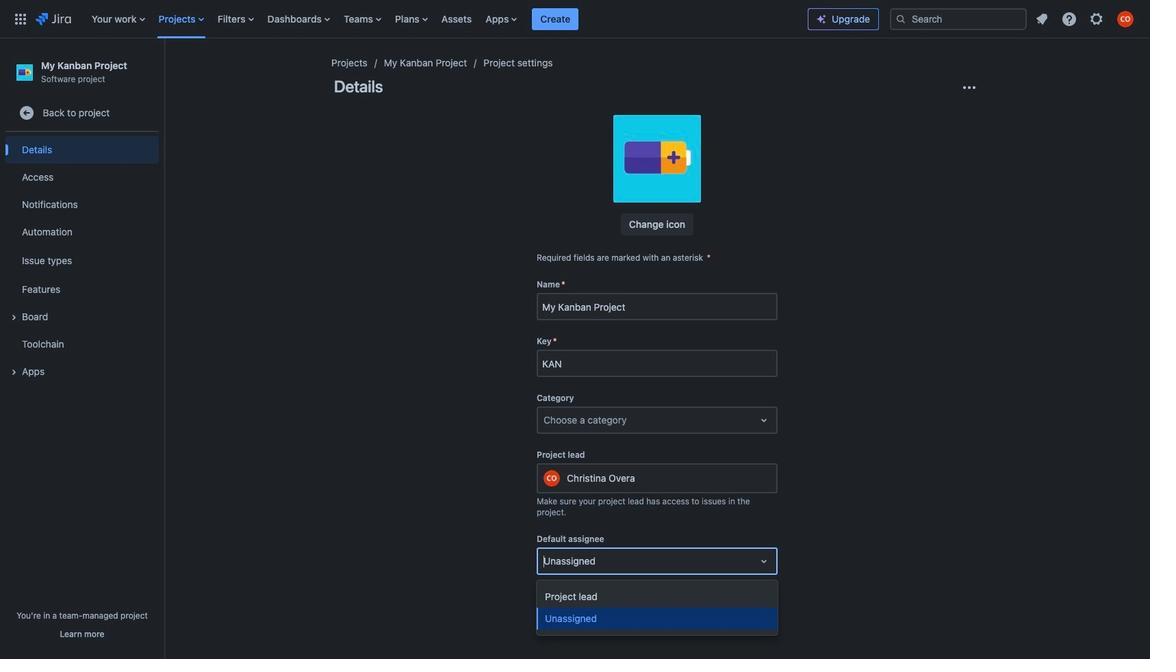 Task type: describe. For each thing, give the bounding box(es) containing it.
group inside sidebar element
[[5, 132, 159, 390]]

0 horizontal spatial list
[[85, 0, 808, 38]]

1 expand image from the top
[[5, 310, 22, 326]]

your profile and settings image
[[1117, 11, 1134, 27]]

appswitcher icon image
[[12, 11, 29, 27]]

1 open image from the top
[[756, 412, 772, 429]]

notifications image
[[1034, 11, 1050, 27]]

more image
[[961, 79, 978, 96]]

settings image
[[1089, 11, 1105, 27]]

2 open image from the top
[[756, 553, 772, 570]]

primary element
[[8, 0, 808, 38]]



Task type: locate. For each thing, give the bounding box(es) containing it.
banner
[[0, 0, 1150, 38]]

None text field
[[544, 414, 546, 427]]

group
[[5, 132, 159, 390]]

list
[[85, 0, 808, 38], [1030, 7, 1142, 31]]

search image
[[895, 13, 906, 24]]

None search field
[[890, 8, 1027, 30]]

project avatar image
[[613, 115, 701, 203]]

2 expand image from the top
[[5, 364, 22, 381]]

list item
[[532, 0, 579, 38]]

0 vertical spatial open image
[[756, 412, 772, 429]]

1 vertical spatial open image
[[756, 553, 772, 570]]

jira image
[[36, 11, 71, 27], [36, 11, 71, 27]]

Search field
[[890, 8, 1027, 30]]

1 horizontal spatial list
[[1030, 7, 1142, 31]]

help image
[[1061, 11, 1078, 27]]

None text field
[[544, 555, 546, 568]]

open image
[[756, 412, 772, 429], [756, 553, 772, 570]]

None field
[[538, 294, 776, 319], [538, 351, 776, 376], [538, 294, 776, 319], [538, 351, 776, 376]]

sidebar element
[[0, 38, 164, 659]]

sidebar navigation image
[[149, 55, 179, 82]]

expand image
[[5, 310, 22, 326], [5, 364, 22, 381]]

1 vertical spatial expand image
[[5, 364, 22, 381]]

0 vertical spatial expand image
[[5, 310, 22, 326]]



Task type: vqa. For each thing, say whether or not it's contained in the screenshot.
Add people image
no



